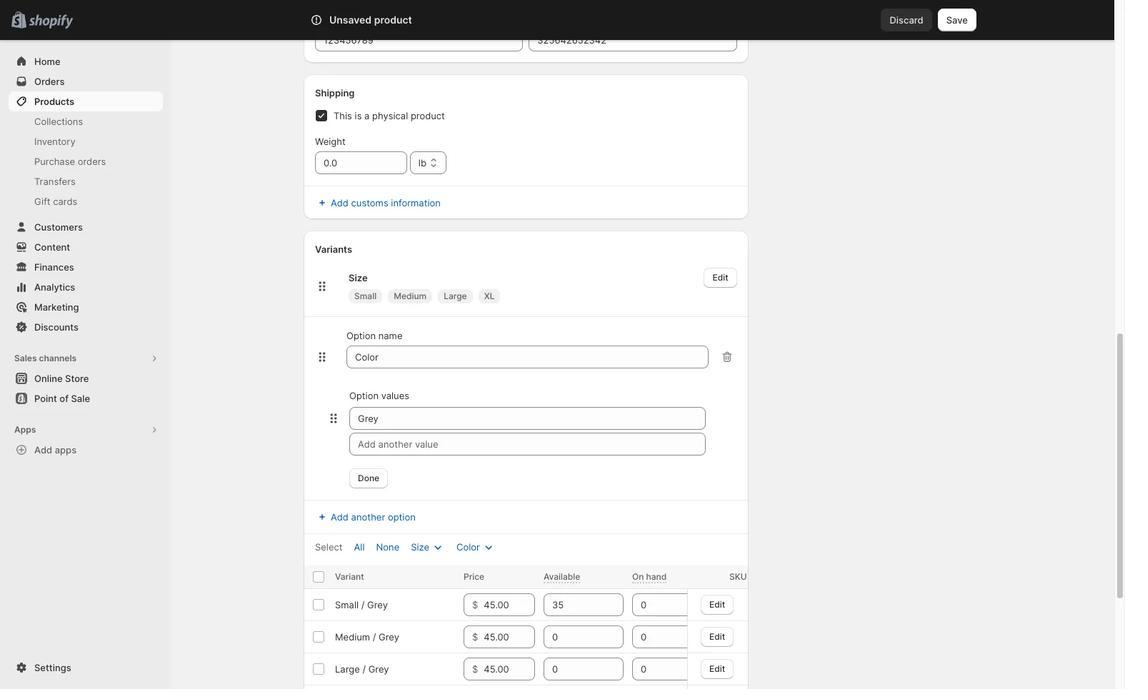 Task type: describe. For each thing, give the bounding box(es) containing it.
shopify image
[[29, 15, 73, 29]]

done button
[[350, 469, 388, 489]]

1 vertical spatial product
[[411, 110, 445, 122]]

settings
[[34, 663, 71, 674]]

option for option values
[[350, 390, 379, 402]]

add for add apps
[[34, 445, 52, 456]]

edit for medium / grey
[[710, 631, 726, 642]]

sale
[[71, 393, 90, 405]]

customers
[[34, 222, 83, 233]]

keeping
[[368, 13, 403, 24]]

values
[[381, 390, 410, 402]]

collections
[[34, 116, 83, 127]]

point of sale
[[34, 393, 90, 405]]

edit button for large / grey
[[702, 659, 735, 679]]

information
[[391, 197, 441, 209]]

color button
[[448, 538, 505, 558]]

0 vertical spatial product
[[374, 14, 412, 26]]

apps
[[14, 425, 36, 435]]

select
[[315, 542, 343, 553]]

add apps
[[34, 445, 77, 456]]

point of sale link
[[9, 389, 163, 409]]

options element for edit button associated with large / grey
[[335, 664, 389, 675]]

search button
[[350, 9, 765, 31]]

$ text field for medium / grey
[[484, 626, 535, 649]]

discard button
[[882, 9, 933, 31]]

variant
[[335, 572, 364, 583]]

cards
[[53, 196, 77, 207]]

xl
[[484, 291, 495, 302]]

unsaved product
[[330, 14, 412, 26]]

gift cards link
[[9, 192, 163, 212]]

analytics link
[[9, 277, 163, 297]]

size button
[[403, 538, 454, 558]]

add customs information button
[[307, 193, 746, 213]]

sales channels
[[14, 353, 77, 364]]

online store
[[34, 373, 89, 385]]

option values
[[350, 390, 410, 402]]

sales channels button
[[9, 349, 163, 369]]

search
[[374, 14, 404, 26]]

online
[[34, 373, 63, 385]]

products
[[34, 96, 74, 107]]

customs
[[351, 197, 389, 209]]

sales
[[14, 353, 37, 364]]

settings link
[[9, 658, 163, 678]]

none
[[376, 542, 400, 553]]

is
[[355, 110, 362, 122]]

content link
[[9, 237, 163, 257]]

all
[[354, 542, 365, 553]]

color
[[457, 542, 480, 553]]

medium for medium
[[394, 291, 427, 302]]

inventory
[[34, 136, 76, 147]]

add another option button
[[307, 507, 424, 527]]

add another option
[[331, 512, 416, 523]]

sku for sku (stock keeping unit)
[[315, 13, 334, 24]]

physical
[[372, 110, 408, 122]]

size inside size dropdown button
[[411, 542, 430, 553]]

channels
[[39, 353, 77, 364]]

of
[[60, 393, 69, 405]]

large for large
[[444, 291, 467, 302]]

small / grey
[[335, 600, 388, 611]]

grey for large / grey
[[369, 664, 389, 675]]

point of sale button
[[0, 389, 172, 409]]

transfers link
[[9, 172, 163, 192]]

option
[[388, 512, 416, 523]]

small for small / grey
[[335, 600, 359, 611]]

apps
[[55, 445, 77, 456]]

large / grey
[[335, 664, 389, 675]]

option name
[[347, 330, 403, 342]]

/ for small
[[361, 600, 365, 611]]

finances link
[[9, 257, 163, 277]]

orders
[[34, 76, 65, 87]]

Add another value text field
[[350, 433, 706, 456]]

grey for medium / grey
[[379, 632, 400, 643]]

$ for medium / grey
[[472, 632, 478, 643]]

unsaved
[[330, 14, 372, 26]]

Barcode (ISBN, UPC, GTIN, etc.) text field
[[529, 29, 737, 51]]

/ for medium
[[373, 632, 376, 643]]

add apps button
[[9, 440, 163, 460]]

online store link
[[9, 369, 163, 389]]

edit button
[[704, 268, 737, 288]]

a
[[365, 110, 370, 122]]



Task type: locate. For each thing, give the bounding box(es) containing it.
none button
[[368, 538, 408, 558]]

medium
[[394, 291, 427, 302], [335, 632, 370, 643]]

edit
[[713, 272, 729, 283], [710, 599, 726, 610], [710, 631, 726, 642], [710, 664, 726, 674]]

content
[[34, 242, 70, 253]]

0 vertical spatial add
[[331, 197, 349, 209]]

2 options element from the top
[[335, 632, 400, 643]]

price
[[464, 572, 485, 583]]

(stock
[[337, 13, 365, 24]]

sku for sku
[[730, 572, 747, 583]]

1 options element from the top
[[335, 600, 388, 611]]

save
[[947, 14, 969, 26]]

options element containing medium / grey
[[335, 632, 400, 643]]

0 vertical spatial option
[[347, 330, 376, 342]]

option left values on the bottom left of the page
[[350, 390, 379, 402]]

home link
[[9, 51, 163, 71]]

this
[[334, 110, 352, 122]]

add left apps
[[34, 445, 52, 456]]

small
[[355, 291, 377, 302], [335, 600, 359, 611]]

purchase orders link
[[9, 152, 163, 172]]

options element down 'medium / grey'
[[335, 664, 389, 675]]

shipping
[[315, 87, 355, 99]]

SKU (Stock Keeping Unit) text field
[[315, 29, 523, 51]]

store
[[65, 373, 89, 385]]

0 vertical spatial edit button
[[702, 595, 735, 615]]

1 vertical spatial $ text field
[[484, 658, 535, 681]]

gift cards
[[34, 196, 77, 207]]

0 vertical spatial grey
[[367, 600, 388, 611]]

unit)
[[406, 13, 427, 24]]

1 vertical spatial small
[[335, 600, 359, 611]]

weight
[[315, 136, 346, 147]]

None number field
[[544, 594, 603, 617], [633, 594, 691, 617], [544, 626, 603, 649], [633, 626, 691, 649], [544, 658, 603, 681], [633, 658, 691, 681], [544, 594, 603, 617], [633, 594, 691, 617], [544, 626, 603, 649], [633, 626, 691, 649], [544, 658, 603, 681], [633, 658, 691, 681]]

size
[[349, 272, 368, 284], [411, 542, 430, 553]]

orders link
[[9, 71, 163, 91]]

sku
[[315, 13, 334, 24], [730, 572, 747, 583]]

name
[[379, 330, 403, 342]]

another
[[351, 512, 385, 523]]

save button
[[938, 9, 977, 31]]

2 vertical spatial edit button
[[702, 659, 735, 679]]

done
[[358, 473, 380, 484]]

$ for large / grey
[[472, 664, 478, 675]]

add inside button
[[34, 445, 52, 456]]

large down 'medium / grey'
[[335, 664, 360, 675]]

inventory link
[[9, 132, 163, 152]]

add inside button
[[331, 197, 349, 209]]

finances
[[34, 262, 74, 273]]

analytics
[[34, 282, 75, 293]]

$
[[472, 600, 478, 611], [472, 632, 478, 643], [472, 664, 478, 675]]

edit for small / grey
[[710, 599, 726, 610]]

on
[[633, 572, 644, 583]]

0 vertical spatial options element
[[335, 600, 388, 611]]

edit button for medium / grey
[[702, 627, 735, 647]]

0 horizontal spatial size
[[349, 272, 368, 284]]

$ text field
[[484, 594, 535, 617]]

2 vertical spatial options element
[[335, 664, 389, 675]]

0 horizontal spatial sku
[[315, 13, 334, 24]]

/ for large
[[363, 664, 366, 675]]

/ down variant in the bottom left of the page
[[361, 600, 365, 611]]

point
[[34, 393, 57, 405]]

2 edit button from the top
[[702, 627, 735, 647]]

discard
[[890, 14, 924, 26]]

None text field
[[350, 407, 706, 430]]

0 vertical spatial medium
[[394, 291, 427, 302]]

products link
[[9, 91, 163, 112]]

add left customs in the left top of the page
[[331, 197, 349, 209]]

0 vertical spatial $ text field
[[484, 626, 535, 649]]

on hand
[[633, 572, 667, 583]]

option left name
[[347, 330, 376, 342]]

edit inside edit dropdown button
[[713, 272, 729, 283]]

add for add another option
[[331, 512, 349, 523]]

1 $ text field from the top
[[484, 626, 535, 649]]

1 vertical spatial grey
[[379, 632, 400, 643]]

/ up large / grey on the bottom
[[373, 632, 376, 643]]

2 vertical spatial add
[[331, 512, 349, 523]]

variants
[[315, 244, 352, 255]]

1 vertical spatial sku
[[730, 572, 747, 583]]

small up option name
[[355, 291, 377, 302]]

2 vertical spatial $
[[472, 664, 478, 675]]

0 vertical spatial $
[[472, 600, 478, 611]]

0 vertical spatial /
[[361, 600, 365, 611]]

0 horizontal spatial large
[[335, 664, 360, 675]]

apps button
[[9, 420, 163, 440]]

0 vertical spatial large
[[444, 291, 467, 302]]

add inside button
[[331, 512, 349, 523]]

product
[[374, 14, 412, 26], [411, 110, 445, 122]]

3 options element from the top
[[335, 664, 389, 675]]

$ text field
[[484, 626, 535, 649], [484, 658, 535, 681]]

home
[[34, 56, 60, 67]]

1 horizontal spatial medium
[[394, 291, 427, 302]]

lb
[[419, 157, 427, 169]]

1 vertical spatial $
[[472, 632, 478, 643]]

1 horizontal spatial size
[[411, 542, 430, 553]]

medium down small / grey
[[335, 632, 370, 643]]

grey down 'medium / grey'
[[369, 664, 389, 675]]

options element for small / grey's edit button
[[335, 600, 388, 611]]

1 vertical spatial medium
[[335, 632, 370, 643]]

medium / grey
[[335, 632, 400, 643]]

size right none button
[[411, 542, 430, 553]]

grey for small / grey
[[367, 600, 388, 611]]

1 horizontal spatial large
[[444, 291, 467, 302]]

small for small
[[355, 291, 377, 302]]

purchase
[[34, 156, 75, 167]]

options element for medium / grey edit button
[[335, 632, 400, 643]]

options element down variant in the bottom left of the page
[[335, 600, 388, 611]]

edit for large / grey
[[710, 664, 726, 674]]

$ for small / grey
[[472, 600, 478, 611]]

2 vertical spatial grey
[[369, 664, 389, 675]]

1 vertical spatial large
[[335, 664, 360, 675]]

2 $ text field from the top
[[484, 658, 535, 681]]

/ down 'medium / grey'
[[363, 664, 366, 675]]

medium up name
[[394, 291, 427, 302]]

available
[[544, 572, 581, 583]]

gift
[[34, 196, 50, 207]]

0 vertical spatial size
[[349, 272, 368, 284]]

1 vertical spatial options element
[[335, 632, 400, 643]]

edit button for small / grey
[[702, 595, 735, 615]]

1 horizontal spatial sku
[[730, 572, 747, 583]]

collections link
[[9, 112, 163, 132]]

3 edit button from the top
[[702, 659, 735, 679]]

1 vertical spatial add
[[34, 445, 52, 456]]

sku (stock keeping unit)
[[315, 13, 427, 24]]

0 vertical spatial sku
[[315, 13, 334, 24]]

medium for medium / grey
[[335, 632, 370, 643]]

3 $ from the top
[[472, 664, 478, 675]]

size down 'variants' on the left of page
[[349, 272, 368, 284]]

1 vertical spatial /
[[373, 632, 376, 643]]

transfers
[[34, 176, 76, 187]]

option for option name
[[347, 330, 376, 342]]

add for add customs information
[[331, 197, 349, 209]]

2 vertical spatial /
[[363, 664, 366, 675]]

options element containing small / grey
[[335, 600, 388, 611]]

discounts
[[34, 322, 79, 333]]

options element containing large / grey
[[335, 664, 389, 675]]

large
[[444, 291, 467, 302], [335, 664, 360, 675]]

1 vertical spatial size
[[411, 542, 430, 553]]

$ text field for large / grey
[[484, 658, 535, 681]]

1 vertical spatial option
[[350, 390, 379, 402]]

Weight text field
[[315, 152, 407, 174]]

discounts link
[[9, 317, 163, 337]]

this is a physical product
[[334, 110, 445, 122]]

add customs information
[[331, 197, 441, 209]]

orders
[[78, 156, 106, 167]]

large for large / grey
[[335, 664, 360, 675]]

1 edit button from the top
[[702, 595, 735, 615]]

grey up 'medium / grey'
[[367, 600, 388, 611]]

Material text field
[[347, 346, 709, 369]]

1 $ from the top
[[472, 600, 478, 611]]

marketing link
[[9, 297, 163, 317]]

marketing
[[34, 302, 79, 313]]

all button
[[346, 538, 373, 558]]

options element up large / grey on the bottom
[[335, 632, 400, 643]]

2 $ from the top
[[472, 632, 478, 643]]

large left xl
[[444, 291, 467, 302]]

1 vertical spatial edit button
[[702, 627, 735, 647]]

small down variant in the bottom left of the page
[[335, 600, 359, 611]]

add left another at the left bottom
[[331, 512, 349, 523]]

grey up large / grey on the bottom
[[379, 632, 400, 643]]

0 vertical spatial small
[[355, 291, 377, 302]]

options element
[[335, 600, 388, 611], [335, 632, 400, 643], [335, 664, 389, 675]]

add
[[331, 197, 349, 209], [34, 445, 52, 456], [331, 512, 349, 523]]

0 horizontal spatial medium
[[335, 632, 370, 643]]

/
[[361, 600, 365, 611], [373, 632, 376, 643], [363, 664, 366, 675]]

hand
[[647, 572, 667, 583]]



Task type: vqa. For each thing, say whether or not it's contained in the screenshot.
Search collections text box
no



